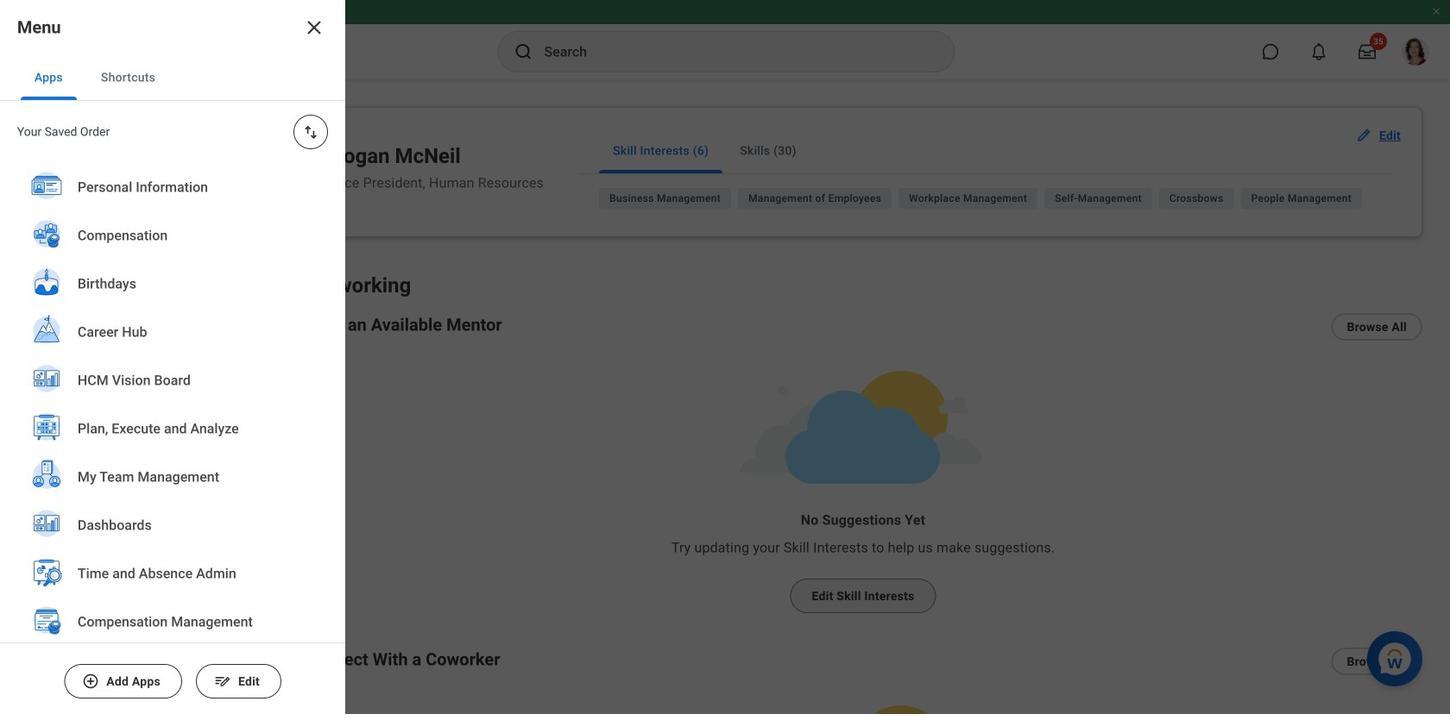 Task type: describe. For each thing, give the bounding box(es) containing it.
profile logan mcneil element
[[1392, 33, 1440, 71]]

dashboard image
[[17, 190, 38, 211]]

close environment banner image
[[1432, 6, 1442, 16]]

inbox large image
[[1359, 43, 1376, 60]]

sort image
[[302, 123, 319, 141]]

timeline milestone image
[[17, 287, 38, 307]]

1 horizontal spatial tab list
[[579, 129, 1395, 174]]

0 horizontal spatial tab list
[[0, 55, 345, 101]]



Task type: vqa. For each thing, say whether or not it's contained in the screenshot.
the leftmost 'tab list'
yes



Task type: locate. For each thing, give the bounding box(es) containing it.
notifications large image
[[1311, 43, 1328, 60]]

text edit image
[[214, 674, 231, 691]]

onboarding home image
[[17, 238, 38, 259]]

1 vertical spatial tab list
[[579, 129, 1395, 174]]

list
[[0, 163, 345, 715], [0, 176, 276, 321], [599, 188, 1395, 216], [0, 405, 276, 683]]

plus circle image
[[82, 674, 99, 691]]

x image
[[304, 17, 325, 38]]

global navigation dialog
[[0, 0, 345, 715]]

banner
[[0, 0, 1451, 79]]

edit image
[[1356, 127, 1373, 144]]

tab list
[[0, 55, 345, 101], [579, 129, 1395, 174]]

search image
[[513, 41, 534, 62]]

0 vertical spatial tab list
[[0, 55, 345, 101]]



